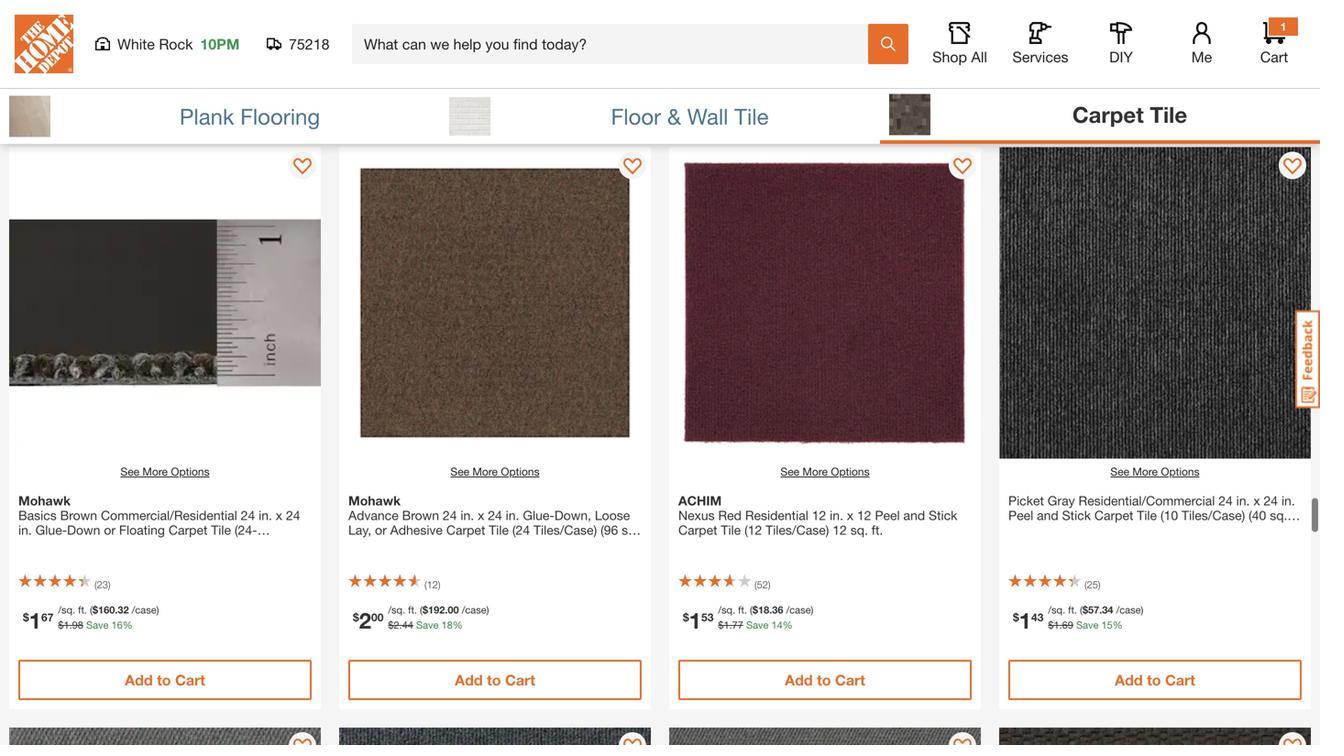 Task type: vqa. For each thing, say whether or not it's contained in the screenshot.
COLOR
no



Task type: describe. For each thing, give the bounding box(es) containing it.
carpet tile starting at $0.84/sq. ft.
[[156, 94, 515, 121]]

diy
[[1110, 48, 1133, 66]]

mohawk for 1
[[18, 493, 71, 508]]

down
[[67, 523, 100, 538]]

18 inside '$ 2 00 /sq. ft. ( $ 192 . 00 /case ) $ 2 . 44 save 18 %'
[[441, 619, 453, 631]]

display image for the first impressions brown commercial 24 in. x 24 peel and stick carpet tile (15 tiles/case) 60 sq. ft. image
[[1284, 739, 1302, 745]]

glue- inside mohawk advance brown 24 in. x 24 in. glue-down, loose lay, or adhesive carpet tile (24 tiles/case) (96 sq. ft.)
[[523, 508, 555, 523]]

53
[[701, 611, 714, 624]]

add to cart button for carpet
[[348, 660, 642, 701]]

36
[[772, 604, 784, 616]]

see more options link for residential
[[781, 464, 870, 480]]

ft. for 43
[[1068, 604, 1077, 616]]

4 add to cart from the left
[[1115, 672, 1196, 689]]

( inside '$ 2 00 /sq. ft. ( $ 192 . 00 /case ) $ 2 . 44 save 18 %'
[[420, 604, 423, 616]]

tile inside 'button'
[[1150, 101, 1188, 127]]

in. inside achim nexus red residential 12 in. x 12 peel and stick carpet tile (12 tiles/case) 12 sq. ft.
[[830, 508, 844, 523]]

cart up the first impressions brown commercial 24 in. x 24 peel and stick carpet tile (15 tiles/case) 60 sq. ft. image
[[1165, 672, 1196, 689]]

floor & wall tile button
[[440, 89, 880, 144]]

% inside '$ 1 43 /sq. ft. ( $ 57 . 34 /case ) $ 1 . 69 save 15 %'
[[1113, 619, 1123, 631]]

save for tile
[[746, 619, 769, 631]]

me button
[[1173, 22, 1231, 66]]

) up $ 1 53 /sq. ft. ( $ 18 . 36 /case ) $ 1 . 77 save 14 %
[[768, 579, 771, 591]]

see more options for 24
[[451, 465, 540, 478]]

1 horizontal spatial 00
[[448, 604, 459, 616]]

4 options from the left
[[1161, 465, 1200, 478]]

plank flooring image
[[9, 96, 50, 137]]

carpet inside mohawk basics brown commercial/residential 24 in. x 24 in. glue-down or floating carpet tile (24- piece/case) (96 sq. ft.)
[[169, 523, 208, 538]]

gray
[[1048, 493, 1075, 508]]

loose
[[595, 508, 630, 523]]

$ 1 53 /sq. ft. ( $ 18 . 36 /case ) $ 1 . 77 save 14 %
[[683, 604, 814, 634]]

(12
[[745, 523, 762, 538]]

mohawk for 2
[[348, 493, 401, 508]]

picket gray residential/commercial 24 in. x 24 in. peel and stick carpet tile (10 tiles/case) (40 sq. ft.) image
[[999, 147, 1311, 459]]

(96 inside mohawk basics brown commercial/residential 24 in. x 24 in. glue-down or floating carpet tile (24- piece/case) (96 sq. ft.)
[[88, 537, 105, 552]]

$ 1 67 /sq. ft. ( $ 160 . 32 /case ) $ 1 . 98 save 16 %
[[23, 604, 159, 634]]

achim
[[679, 493, 722, 508]]

adhesive
[[390, 523, 443, 538]]

in. right (24-
[[259, 508, 272, 523]]

display image for gray residential 18 in. x 18 peel and stick carpet tile (16 tiles/case) 36 sq. ft. image
[[624, 739, 642, 745]]

options for in.
[[501, 465, 540, 478]]

in. right adhesive
[[461, 508, 474, 523]]

at
[[366, 94, 387, 121]]

in. left down, at the left of page
[[506, 508, 519, 523]]

sq. inside achim nexus red residential 12 in. x 12 peel and stick carpet tile (12 tiles/case) 12 sq. ft.
[[851, 523, 868, 538]]

carpet inside mohawk advance brown 24 in. x 24 in. glue-down, loose lay, or adhesive carpet tile (24 tiles/case) (96 sq. ft.)
[[446, 523, 485, 538]]

floor & wall tile
[[611, 103, 769, 129]]

cart 1
[[1261, 20, 1289, 66]]

( 52 )
[[755, 579, 771, 591]]

) inside '$ 1 43 /sq. ft. ( $ 57 . 34 /case ) $ 1 . 69 save 15 %'
[[1141, 604, 1144, 616]]

4 add from the left
[[1115, 672, 1143, 689]]

( up the $ 1 67 /sq. ft. ( $ 160 . 32 /case ) $ 1 . 98 save 16 %
[[94, 579, 97, 591]]

carpet tile button
[[880, 89, 1320, 144]]

tile left starting
[[234, 94, 271, 121]]

diy button
[[1092, 22, 1151, 66]]

sq. inside picket gray residential/commercial 24 in. x 24 in. peel and stick carpet tile (10 tiles/case) (40 sq. ft.)
[[1270, 508, 1288, 523]]

) inside $ 1 53 /sq. ft. ( $ 18 . 36 /case ) $ 1 . 77 save 14 %
[[811, 604, 814, 616]]

77
[[732, 619, 744, 631]]

15
[[1102, 619, 1113, 631]]

see for residential
[[781, 465, 800, 478]]

red
[[718, 508, 742, 523]]

feedback link image
[[1296, 310, 1320, 409]]

/sq. for lay,
[[388, 604, 405, 616]]

display image for inspirations gray residential 18 in. x 18 peel and stick carpet tile (16 tiles/case) 36 sq. ft. image
[[293, 739, 312, 745]]

69
[[1062, 619, 1074, 631]]

plank flooring button
[[0, 89, 440, 144]]

nexus
[[679, 508, 715, 523]]

$ 2 00 /sq. ft. ( $ 192 . 00 /case ) $ 2 . 44 save 18 %
[[353, 604, 489, 634]]

floor
[[611, 103, 661, 129]]

10pm
[[200, 35, 240, 53]]

shop all button
[[931, 22, 989, 66]]

ft. for 00
[[408, 604, 417, 616]]

shop
[[933, 48, 967, 66]]

options for 12
[[831, 465, 870, 478]]

residential/commercial
[[1079, 493, 1215, 508]]

4 to from the left
[[1147, 672, 1161, 689]]

/case for carpet
[[132, 604, 156, 616]]

) up 192 at the left of the page
[[438, 579, 441, 591]]

18 inside $ 1 53 /sq. ft. ( $ 18 . 36 /case ) $ 1 . 77 save 14 %
[[758, 604, 770, 616]]

75218 button
[[267, 35, 330, 53]]

x inside mohawk advance brown 24 in. x 24 in. glue-down, loose lay, or adhesive carpet tile (24 tiles/case) (96 sq. ft.)
[[478, 508, 484, 523]]

all
[[971, 48, 987, 66]]

mohawk advance brown 24 in. x 24 in. glue-down, loose lay, or adhesive carpet tile (24 tiles/case) (96 sq. ft.)
[[348, 493, 639, 552]]

(96 inside mohawk advance brown 24 in. x 24 in. glue-down, loose lay, or adhesive carpet tile (24 tiles/case) (96 sq. ft.)
[[601, 523, 618, 538]]

( up '$ 2 00 /sq. ft. ( $ 192 . 00 /case ) $ 2 . 44 save 18 %'
[[425, 579, 427, 591]]

( up $ 1 53 /sq. ft. ( $ 18 . 36 /case ) $ 1 . 77 save 14 %
[[755, 579, 757, 591]]

white
[[117, 35, 155, 53]]

/case for adhesive
[[462, 604, 487, 616]]

in. right "(10"
[[1237, 493, 1250, 508]]

nexus red residential 12 in. x 12 peel and stick carpet tile (12 tiles/case) 12 sq. ft. image
[[669, 147, 981, 459]]

display image for everest gray residential/commercial 24 in. x 24 peel and stick carpet tile (15 tiles/case) 60 sq. ft. image
[[954, 739, 972, 745]]

98
[[72, 619, 83, 631]]

stick for picket gray residential/commercial 24 in. x 24 in. peel and stick carpet tile (10 tiles/case) (40 sq. ft.)
[[1062, 508, 1091, 523]]

see for commercial/residential
[[121, 465, 139, 478]]

/case for (12
[[786, 604, 811, 616]]

in. right (40
[[1282, 493, 1295, 508]]

% for carpet
[[123, 619, 133, 631]]

/sq. inside '$ 1 43 /sq. ft. ( $ 57 . 34 /case ) $ 1 . 69 save 15 %'
[[1048, 604, 1066, 616]]

peel for ft.)
[[1009, 508, 1034, 523]]

advance
[[348, 508, 399, 523]]

the home depot logo image
[[15, 15, 73, 73]]

cart right me
[[1261, 48, 1289, 66]]

52
[[757, 579, 768, 591]]

$0.84/sq.
[[393, 94, 487, 121]]

everest gray residential/commercial 24 in. x 24 peel and stick carpet tile (15 tiles/case) 60 sq. ft. image
[[669, 728, 981, 745]]

to for carpet
[[487, 672, 501, 689]]

flooring
[[240, 103, 320, 129]]

more for commercial/residential
[[143, 465, 168, 478]]

services button
[[1011, 22, 1070, 66]]

add to cart for carpet
[[455, 672, 535, 689]]

( 23 )
[[94, 579, 111, 591]]

&
[[667, 103, 681, 129]]

(24
[[512, 523, 530, 538]]

add for adhesive
[[455, 672, 483, 689]]

floor & wall tile image
[[449, 96, 491, 137]]

67
[[41, 611, 54, 624]]

tiles/case) inside mohawk advance brown 24 in. x 24 in. glue-down, loose lay, or adhesive carpet tile (24 tiles/case) (96 sq. ft.)
[[534, 523, 597, 538]]

and for ft.
[[904, 508, 925, 523]]

x inside achim nexus red residential 12 in. x 12 peel and stick carpet tile (12 tiles/case) 12 sq. ft.
[[847, 508, 854, 523]]

cart for mohawk advance brown 24 in. x 24 in. glue-down, loose lay, or adhesive carpet tile (24 tiles/case) (96 sq. ft.)
[[505, 672, 535, 689]]

piece/case)
[[18, 537, 84, 552]]

and for ft.)
[[1037, 508, 1059, 523]]

34
[[1102, 604, 1114, 616]]

ft.) inside mohawk advance brown 24 in. x 24 in. glue-down, loose lay, or adhesive carpet tile (24 tiles/case) (96 sq. ft.)
[[348, 537, 363, 552]]

% for adhesive
[[453, 619, 463, 631]]

carpet tile image
[[889, 94, 931, 135]]

$ 1 43 /sq. ft. ( $ 57 . 34 /case ) $ 1 . 69 save 15 %
[[1013, 604, 1144, 634]]

192
[[428, 604, 445, 616]]

sq. inside mohawk basics brown commercial/residential 24 in. x 24 in. glue-down or floating carpet tile (24- piece/case) (96 sq. ft.)
[[109, 537, 127, 552]]

0 horizontal spatial 2
[[359, 607, 371, 634]]

ft.) inside mohawk basics brown commercial/residential 24 in. x 24 in. glue-down or floating carpet tile (24- piece/case) (96 sq. ft.)
[[130, 537, 145, 552]]

23
[[97, 579, 108, 591]]

( 25 )
[[1085, 579, 1101, 591]]

carpet down the home depot logo
[[9, 88, 90, 121]]

tile inside mohawk advance brown 24 in. x 24 in. glue-down, loose lay, or adhesive carpet tile (24 tiles/case) (96 sq. ft.)
[[489, 523, 509, 538]]

down,
[[555, 508, 591, 523]]

picket
[[1009, 493, 1044, 508]]

see more options link for commercial/residential
[[121, 464, 210, 480]]

% for (12
[[783, 619, 793, 631]]

in. left down
[[18, 523, 32, 538]]

cart for achim nexus red residential 12 in. x 12 peel and stick carpet tile (12 tiles/case) 12 sq. ft.
[[835, 672, 865, 689]]

tile down white
[[97, 88, 138, 121]]

more for residential
[[803, 465, 828, 478]]

( inside the $ 1 67 /sq. ft. ( $ 160 . 32 /case ) $ 1 . 98 save 16 %
[[90, 604, 93, 616]]

commercial/residential
[[101, 508, 237, 523]]

carpet tile inside 'button'
[[1073, 101, 1188, 127]]

add to cart button for tile
[[18, 660, 312, 701]]



Task type: locate. For each thing, give the bounding box(es) containing it.
and
[[904, 508, 925, 523], [1037, 508, 1059, 523]]

brown for 1
[[60, 508, 97, 523]]

2 and from the left
[[1037, 508, 1059, 523]]

0 horizontal spatial mohawk
[[18, 493, 71, 508]]

in. right residential
[[830, 508, 844, 523]]

1 horizontal spatial glue-
[[523, 508, 555, 523]]

/case inside $ 1 53 /sq. ft. ( $ 18 . 36 /case ) $ 1 . 77 save 14 %
[[786, 604, 811, 616]]

1 horizontal spatial carpet tile
[[1073, 101, 1188, 127]]

mohawk
[[18, 493, 71, 508], [348, 493, 401, 508]]

( up '$ 1 43 /sq. ft. ( $ 57 . 34 /case ) $ 1 . 69 save 15 %'
[[1085, 579, 1087, 591]]

or inside mohawk advance brown 24 in. x 24 in. glue-down, loose lay, or adhesive carpet tile (24 tiles/case) (96 sq. ft.)
[[375, 523, 387, 538]]

( inside '$ 1 43 /sq. ft. ( $ 57 . 34 /case ) $ 1 . 69 save 15 %'
[[1080, 604, 1083, 616]]

see up residential
[[781, 465, 800, 478]]

ft.
[[494, 94, 515, 121], [872, 523, 883, 538], [78, 604, 87, 616], [408, 604, 417, 616], [738, 604, 747, 616], [1068, 604, 1077, 616]]

add to cart up everest gray residential/commercial 24 in. x 24 peel and stick carpet tile (15 tiles/case) 60 sq. ft. image
[[785, 672, 865, 689]]

1 horizontal spatial stick
[[1062, 508, 1091, 523]]

x right residential
[[847, 508, 854, 523]]

mohawk up piece/case)
[[18, 493, 71, 508]]

carpet tile down the home depot logo
[[9, 88, 138, 121]]

/case inside the $ 1 67 /sq. ft. ( $ 160 . 32 /case ) $ 1 . 98 save 16 %
[[132, 604, 156, 616]]

options
[[171, 465, 210, 478], [501, 465, 540, 478], [831, 465, 870, 478], [1161, 465, 1200, 478]]

brown up piece/case)
[[60, 508, 97, 523]]

mohawk inside mohawk basics brown commercial/residential 24 in. x 24 in. glue-down or floating carpet tile (24- piece/case) (96 sq. ft.)
[[18, 493, 71, 508]]

0 horizontal spatial (96
[[88, 537, 105, 552]]

services
[[1013, 48, 1069, 66]]

x right "(10"
[[1254, 493, 1260, 508]]

2 brown from the left
[[402, 508, 439, 523]]

0 horizontal spatial stick
[[929, 508, 958, 523]]

display image for nexus red residential 12 in. x 12 peel and stick carpet tile (12 tiles/case) 12 sq. ft. image
[[954, 158, 972, 177]]

3 options from the left
[[831, 465, 870, 478]]

save down 192 at the left of the page
[[416, 619, 439, 631]]

advance brown 24 in. x 24 in. glue-down, loose lay, or adhesive carpet tile (24 tiles/case) (96 sq. ft.) image
[[339, 147, 651, 459]]

4 /case from the left
[[1116, 604, 1141, 616]]

1 peel from the left
[[875, 508, 900, 523]]

) right 34
[[1141, 604, 1144, 616]]

see for 24
[[451, 465, 470, 478]]

18 left 36
[[758, 604, 770, 616]]

ft. inside $ 1 53 /sq. ft. ( $ 18 . 36 /case ) $ 1 . 77 save 14 %
[[738, 604, 747, 616]]

0 horizontal spatial peel
[[875, 508, 900, 523]]

% down 36
[[783, 619, 793, 631]]

cart
[[1261, 48, 1289, 66], [175, 672, 205, 689], [505, 672, 535, 689], [835, 672, 865, 689], [1165, 672, 1196, 689]]

1 see from the left
[[121, 465, 139, 478]]

tile inside "button"
[[735, 103, 769, 129]]

ft. inside '$ 2 00 /sq. ft. ( $ 192 . 00 /case ) $ 2 . 44 save 18 %'
[[408, 604, 417, 616]]

options for 24
[[171, 465, 210, 478]]

see more options up commercial/residential
[[121, 465, 210, 478]]

more up commercial/residential
[[143, 465, 168, 478]]

display image
[[293, 158, 312, 177], [954, 158, 972, 177], [293, 739, 312, 745], [1284, 739, 1302, 745]]

see up mohawk advance brown 24 in. x 24 in. glue-down, loose lay, or adhesive carpet tile (24 tiles/case) (96 sq. ft.)
[[451, 465, 470, 478]]

1 horizontal spatial brown
[[402, 508, 439, 523]]

me
[[1192, 48, 1212, 66]]

% inside '$ 2 00 /sq. ft. ( $ 192 . 00 /case ) $ 2 . 44 save 18 %'
[[453, 619, 463, 631]]

44
[[402, 619, 413, 631]]

% down 34
[[1113, 619, 1123, 631]]

add to cart
[[125, 672, 205, 689], [455, 672, 535, 689], [785, 672, 865, 689], [1115, 672, 1196, 689]]

(96 right down, at the left of page
[[601, 523, 618, 538]]

/sq. for carpet
[[718, 604, 735, 616]]

achim nexus red residential 12 in. x 12 peel and stick carpet tile (12 tiles/case) 12 sq. ft.
[[679, 493, 958, 538]]

) up 57 at the bottom right
[[1098, 579, 1101, 591]]

peel inside achim nexus red residential 12 in. x 12 peel and stick carpet tile (12 tiles/case) 12 sq. ft.
[[875, 508, 900, 523]]

4 % from the left
[[1113, 619, 1123, 631]]

% right 44
[[453, 619, 463, 631]]

stick left the picket
[[929, 508, 958, 523]]

peel
[[875, 508, 900, 523], [1009, 508, 1034, 523]]

4 see more options link from the left
[[1111, 464, 1200, 480]]

What can we help you find today? search field
[[364, 25, 867, 63]]

add to cart up inspirations gray residential 18 in. x 18 peel and stick carpet tile (16 tiles/case) 36 sq. ft. image
[[125, 672, 205, 689]]

2 horizontal spatial ft.)
[[1009, 523, 1023, 538]]

1 horizontal spatial peel
[[1009, 508, 1034, 523]]

2
[[359, 607, 371, 634], [394, 619, 399, 631]]

4 see from the left
[[1111, 465, 1130, 478]]

% down '32'
[[123, 619, 133, 631]]

14
[[772, 619, 783, 631]]

see more options link for 24
[[451, 464, 540, 480]]

) up the "160"
[[108, 579, 111, 591]]

1 and from the left
[[904, 508, 925, 523]]

0 horizontal spatial carpet tile
[[9, 88, 138, 121]]

1 horizontal spatial 18
[[758, 604, 770, 616]]

2 more from the left
[[473, 465, 498, 478]]

0 horizontal spatial ft.)
[[130, 537, 145, 552]]

tile
[[97, 88, 138, 121], [234, 94, 271, 121], [1150, 101, 1188, 127], [735, 103, 769, 129], [1137, 508, 1157, 523], [211, 523, 231, 538], [489, 523, 509, 538], [721, 523, 741, 538]]

43
[[1032, 611, 1044, 624]]

stick for achim nexus red residential 12 in. x 12 peel and stick carpet tile (12 tiles/case) 12 sq. ft.
[[929, 508, 958, 523]]

ft. for 67
[[78, 604, 87, 616]]

/sq. up 69
[[1048, 604, 1066, 616]]

tile right wall
[[735, 103, 769, 129]]

1 add to cart button from the left
[[18, 660, 312, 701]]

carpet inside carpet tile 'button'
[[1073, 101, 1144, 127]]

1 horizontal spatial tiles/case)
[[766, 523, 829, 538]]

0 horizontal spatial tiles/case)
[[534, 523, 597, 538]]

display image for advance brown 24 in. x 24 in. glue-down, loose lay, or adhesive carpet tile (24 tiles/case) (96 sq. ft.) "image"
[[624, 158, 642, 177]]

160
[[98, 604, 115, 616]]

more for 24
[[473, 465, 498, 478]]

x
[[1254, 493, 1260, 508], [276, 508, 282, 523], [478, 508, 484, 523], [847, 508, 854, 523]]

more up mohawk advance brown 24 in. x 24 in. glue-down, loose lay, or adhesive carpet tile (24 tiles/case) (96 sq. ft.)
[[473, 465, 498, 478]]

/sq. for or
[[58, 604, 75, 616]]

carpet inside achim nexus red residential 12 in. x 12 peel and stick carpet tile (12 tiles/case) 12 sq. ft.
[[679, 523, 718, 538]]

peel inside picket gray residential/commercial 24 in. x 24 in. peel and stick carpet tile (10 tiles/case) (40 sq. ft.)
[[1009, 508, 1034, 523]]

options up "residential/commercial"
[[1161, 465, 1200, 478]]

( left 192 at the left of the page
[[420, 604, 423, 616]]

1 save from the left
[[86, 619, 109, 631]]

1 see more options from the left
[[121, 465, 210, 478]]

2 mohawk from the left
[[348, 493, 401, 508]]

4 /sq. from the left
[[1048, 604, 1066, 616]]

to up inspirations gray residential 18 in. x 18 peel and stick carpet tile (16 tiles/case) 36 sq. ft. image
[[157, 672, 171, 689]]

mohawk basics brown commercial/residential 24 in. x 24 in. glue-down or floating carpet tile (24- piece/case) (96 sq. ft.)
[[18, 493, 300, 552]]

tile inside mohawk basics brown commercial/residential 24 in. x 24 in. glue-down or floating carpet tile (24- piece/case) (96 sq. ft.)
[[211, 523, 231, 538]]

see more options for commercial/residential
[[121, 465, 210, 478]]

see more options link up mohawk advance brown 24 in. x 24 in. glue-down, loose lay, or adhesive carpet tile (24 tiles/case) (96 sq. ft.)
[[451, 464, 540, 480]]

% inside $ 1 53 /sq. ft. ( $ 18 . 36 /case ) $ 1 . 77 save 14 %
[[783, 619, 793, 631]]

%
[[123, 619, 133, 631], [453, 619, 463, 631], [783, 619, 793, 631], [1113, 619, 1123, 631]]

add to cart button up gray residential 18 in. x 18 peel and stick carpet tile (16 tiles/case) 36 sq. ft. image
[[348, 660, 642, 701]]

brown for 2
[[402, 508, 439, 523]]

starting
[[277, 94, 360, 121]]

18 down 192 at the left of the page
[[441, 619, 453, 631]]

tiles/case) for picket gray residential/commercial 24 in. x 24 in. peel and stick carpet tile (10 tiles/case) (40 sq. ft.)
[[1182, 508, 1245, 523]]

( left 36
[[750, 604, 753, 616]]

sq. right residential
[[851, 523, 868, 538]]

(96
[[601, 523, 618, 538], [88, 537, 105, 552]]

/case inside '$ 2 00 /sq. ft. ( $ 192 . 00 /case ) $ 2 . 44 save 18 %'
[[462, 604, 487, 616]]

ft.)
[[1009, 523, 1023, 538], [130, 537, 145, 552], [348, 537, 363, 552]]

/case
[[132, 604, 156, 616], [462, 604, 487, 616], [786, 604, 811, 616], [1116, 604, 1141, 616]]

$
[[93, 604, 98, 616], [423, 604, 428, 616], [753, 604, 758, 616], [1083, 604, 1088, 616], [23, 611, 29, 624], [353, 611, 359, 624], [683, 611, 689, 624], [1013, 611, 1019, 624], [58, 619, 64, 631], [388, 619, 394, 631], [718, 619, 724, 631], [1048, 619, 1054, 631]]

25
[[1087, 579, 1098, 591]]

tiles/case) inside picket gray residential/commercial 24 in. x 24 in. peel and stick carpet tile (10 tiles/case) (40 sq. ft.)
[[1182, 508, 1245, 523]]

save inside '$ 2 00 /sq. ft. ( $ 192 . 00 /case ) $ 2 . 44 save 18 %'
[[416, 619, 439, 631]]

to up the first impressions brown commercial 24 in. x 24 peel and stick carpet tile (15 tiles/case) 60 sq. ft. image
[[1147, 672, 1161, 689]]

3 % from the left
[[783, 619, 793, 631]]

) right '32'
[[156, 604, 159, 616]]

display image for picket gray residential/commercial 24 in. x 24 in. peel and stick carpet tile (10 tiles/case) (40 sq. ft.) image at the right of page
[[1284, 158, 1302, 177]]

carpet tile
[[9, 88, 138, 121], [1073, 101, 1188, 127]]

to for tiles/case)
[[817, 672, 831, 689]]

carpet right gray
[[1095, 508, 1134, 523]]

carpet inside picket gray residential/commercial 24 in. x 24 in. peel and stick carpet tile (10 tiles/case) (40 sq. ft.)
[[1095, 508, 1134, 523]]

brown inside mohawk advance brown 24 in. x 24 in. glue-down, loose lay, or adhesive carpet tile (24 tiles/case) (96 sq. ft.)
[[402, 508, 439, 523]]

x left (24
[[478, 508, 484, 523]]

16
[[111, 619, 123, 631]]

add to cart for tiles/case)
[[785, 672, 865, 689]]

white rock 10pm
[[117, 35, 240, 53]]

save inside $ 1 53 /sq. ft. ( $ 18 . 36 /case ) $ 1 . 77 save 14 %
[[746, 619, 769, 631]]

12
[[812, 508, 826, 523], [857, 508, 872, 523], [833, 523, 847, 538], [427, 579, 438, 591]]

1 horizontal spatial mohawk
[[348, 493, 401, 508]]

tiles/case) right "(10"
[[1182, 508, 1245, 523]]

stick inside achim nexus red residential 12 in. x 12 peel and stick carpet tile (12 tiles/case) 12 sq. ft.
[[929, 508, 958, 523]]

1 % from the left
[[123, 619, 133, 631]]

/case right '32'
[[132, 604, 156, 616]]

/sq. up 44
[[388, 604, 405, 616]]

0 horizontal spatial glue-
[[35, 523, 67, 538]]

carpet
[[9, 88, 90, 121], [156, 94, 227, 121], [1073, 101, 1144, 127], [1095, 508, 1134, 523], [169, 523, 208, 538], [446, 523, 485, 538], [679, 523, 718, 538]]

) inside the $ 1 67 /sq. ft. ( $ 160 . 32 /case ) $ 1 . 98 save 16 %
[[156, 604, 159, 616]]

save down the "160"
[[86, 619, 109, 631]]

75218
[[289, 35, 330, 53]]

save for floating
[[86, 619, 109, 631]]

tiles/case) right (12
[[766, 523, 829, 538]]

2 /sq. from the left
[[388, 604, 405, 616]]

3 see more options from the left
[[781, 465, 870, 478]]

mohawk inside mohawk advance brown 24 in. x 24 in. glue-down, loose lay, or adhesive carpet tile (24 tiles/case) (96 sq. ft.)
[[348, 493, 401, 508]]

plank flooring
[[180, 103, 320, 129]]

sq.
[[1270, 508, 1288, 523], [622, 523, 639, 538], [851, 523, 868, 538], [109, 537, 127, 552]]

( 12 )
[[425, 579, 441, 591]]

/sq.
[[58, 604, 75, 616], [388, 604, 405, 616], [718, 604, 735, 616], [1048, 604, 1066, 616]]

see more options for residential
[[781, 465, 870, 478]]

sq. inside mohawk advance brown 24 in. x 24 in. glue-down, loose lay, or adhesive carpet tile (24 tiles/case) (96 sq. ft.)
[[622, 523, 639, 538]]

options up mohawk advance brown 24 in. x 24 in. glue-down, loose lay, or adhesive carpet tile (24 tiles/case) (96 sq. ft.)
[[501, 465, 540, 478]]

tiles/case) inside achim nexus red residential 12 in. x 12 peel and stick carpet tile (12 tiles/case) 12 sq. ft.
[[766, 523, 829, 538]]

picket gray residential/commercial 24 in. x 24 in. peel and stick carpet tile (10 tiles/case) (40 sq. ft.) link
[[1009, 493, 1302, 538]]

1 add to cart from the left
[[125, 672, 205, 689]]

2 see from the left
[[451, 465, 470, 478]]

floating
[[119, 523, 165, 538]]

tile inside achim nexus red residential 12 in. x 12 peel and stick carpet tile (12 tiles/case) 12 sq. ft.
[[721, 523, 741, 538]]

save right 77
[[746, 619, 769, 631]]

more up achim nexus red residential 12 in. x 12 peel and stick carpet tile (12 tiles/case) 12 sq. ft. at bottom
[[803, 465, 828, 478]]

ft.) down advance
[[348, 537, 363, 552]]

save for or
[[416, 619, 439, 631]]

3 add from the left
[[785, 672, 813, 689]]

2 see more options link from the left
[[451, 464, 540, 480]]

0 horizontal spatial 18
[[441, 619, 453, 631]]

ft.) down commercial/residential
[[130, 537, 145, 552]]

2 see more options from the left
[[451, 465, 540, 478]]

tiles/case) for achim nexus red residential 12 in. x 12 peel and stick carpet tile (12 tiles/case) 12 sq. ft.
[[766, 523, 829, 538]]

(
[[94, 579, 97, 591], [425, 579, 427, 591], [755, 579, 757, 591], [1085, 579, 1087, 591], [90, 604, 93, 616], [420, 604, 423, 616], [750, 604, 753, 616], [1080, 604, 1083, 616]]

x inside mohawk basics brown commercial/residential 24 in. x 24 in. glue-down or floating carpet tile (24- piece/case) (96 sq. ft.)
[[276, 508, 282, 523]]

glue- inside mohawk basics brown commercial/residential 24 in. x 24 in. glue-down or floating carpet tile (24- piece/case) (96 sq. ft.)
[[35, 523, 67, 538]]

cart up inspirations gray residential 18 in. x 18 peel and stick carpet tile (16 tiles/case) 36 sq. ft. image
[[175, 672, 205, 689]]

2 to from the left
[[487, 672, 501, 689]]

or inside mohawk basics brown commercial/residential 24 in. x 24 in. glue-down or floating carpet tile (24- piece/case) (96 sq. ft.)
[[104, 523, 116, 538]]

1 /case from the left
[[132, 604, 156, 616]]

ft.) inside picket gray residential/commercial 24 in. x 24 in. peel and stick carpet tile (10 tiles/case) (40 sq. ft.)
[[1009, 523, 1023, 538]]

/case right 192 at the left of the page
[[462, 604, 487, 616]]

display image
[[624, 158, 642, 177], [1284, 158, 1302, 177], [624, 739, 642, 745], [954, 739, 972, 745]]

% inside the $ 1 67 /sq. ft. ( $ 160 . 32 /case ) $ 1 . 98 save 16 %
[[123, 619, 133, 631]]

carpet right adhesive
[[446, 523, 485, 538]]

1 add from the left
[[125, 672, 153, 689]]

4 more from the left
[[1133, 465, 1158, 478]]

1 brown from the left
[[60, 508, 97, 523]]

3 add to cart button from the left
[[679, 660, 972, 701]]

stick right the picket
[[1062, 508, 1091, 523]]

carpet tile down diy
[[1073, 101, 1188, 127]]

/case inside '$ 1 43 /sq. ft. ( $ 57 . 34 /case ) $ 1 . 69 save 15 %'
[[1116, 604, 1141, 616]]

/case right 34
[[1116, 604, 1141, 616]]

tile left (24-
[[211, 523, 231, 538]]

options up achim nexus red residential 12 in. x 12 peel and stick carpet tile (12 tiles/case) 12 sq. ft. at bottom
[[831, 465, 870, 478]]

/sq. inside '$ 2 00 /sq. ft. ( $ 192 . 00 /case ) $ 2 . 44 save 18 %'
[[388, 604, 405, 616]]

tile down "me" button
[[1150, 101, 1188, 127]]

1 horizontal spatial or
[[375, 523, 387, 538]]

( inside $ 1 53 /sq. ft. ( $ 18 . 36 /case ) $ 1 . 77 save 14 %
[[750, 604, 753, 616]]

2 save from the left
[[416, 619, 439, 631]]

add for (12
[[785, 672, 813, 689]]

1 horizontal spatial (96
[[601, 523, 618, 538]]

tile left (12
[[721, 523, 741, 538]]

tile left "(10"
[[1137, 508, 1157, 523]]

3 /sq. from the left
[[718, 604, 735, 616]]

3 save from the left
[[746, 619, 769, 631]]

2 horizontal spatial tiles/case)
[[1182, 508, 1245, 523]]

1 inside cart 1
[[1281, 20, 1287, 33]]

3 see from the left
[[781, 465, 800, 478]]

sq. right down, at the left of page
[[622, 523, 639, 538]]

/sq. up 98
[[58, 604, 75, 616]]

x right (24-
[[276, 508, 282, 523]]

1 mohawk from the left
[[18, 493, 71, 508]]

1 or from the left
[[104, 523, 116, 538]]

see up "residential/commercial"
[[1111, 465, 1130, 478]]

2 peel from the left
[[1009, 508, 1034, 523]]

/sq. up 77
[[718, 604, 735, 616]]

tile inside picket gray residential/commercial 24 in. x 24 in. peel and stick carpet tile (10 tiles/case) (40 sq. ft.)
[[1137, 508, 1157, 523]]

add to cart up gray residential 18 in. x 18 peel and stick carpet tile (16 tiles/case) 36 sq. ft. image
[[455, 672, 535, 689]]

0 horizontal spatial 00
[[371, 611, 384, 624]]

ft. for 53
[[738, 604, 747, 616]]

4 save from the left
[[1076, 619, 1099, 631]]

tile left (24
[[489, 523, 509, 538]]

2 add from the left
[[455, 672, 483, 689]]

to for tile
[[157, 672, 171, 689]]

cart up everest gray residential/commercial 24 in. x 24 peel and stick carpet tile (15 tiles/case) 60 sq. ft. image
[[835, 672, 865, 689]]

1 more from the left
[[143, 465, 168, 478]]

plank
[[180, 103, 234, 129]]

basics
[[18, 508, 57, 523]]

save
[[86, 619, 109, 631], [416, 619, 439, 631], [746, 619, 769, 631], [1076, 619, 1099, 631]]

3 more from the left
[[803, 465, 828, 478]]

see
[[121, 465, 139, 478], [451, 465, 470, 478], [781, 465, 800, 478], [1111, 465, 1130, 478]]

1 horizontal spatial 2
[[394, 619, 399, 631]]

2 options from the left
[[501, 465, 540, 478]]

(10
[[1161, 508, 1178, 523]]

residential
[[745, 508, 809, 523]]

carpet down diy
[[1073, 101, 1144, 127]]

ft. inside the $ 1 67 /sq. ft. ( $ 160 . 32 /case ) $ 1 . 98 save 16 %
[[78, 604, 87, 616]]

add to cart button up the first impressions brown commercial 24 in. x 24 peel and stick carpet tile (15 tiles/case) 60 sq. ft. image
[[1009, 660, 1302, 701]]

brown inside mohawk basics brown commercial/residential 24 in. x 24 in. glue-down or floating carpet tile (24- piece/case) (96 sq. ft.)
[[60, 508, 97, 523]]

0 vertical spatial 18
[[758, 604, 770, 616]]

4 see more options from the left
[[1111, 465, 1200, 478]]

2 or from the left
[[375, 523, 387, 538]]

cart for mohawk basics brown commercial/residential 24 in. x 24 in. glue-down or floating carpet tile (24- piece/case) (96 sq. ft.)
[[175, 672, 205, 689]]

add to cart button for tiles/case)
[[679, 660, 972, 701]]

1 to from the left
[[157, 672, 171, 689]]

0 horizontal spatial brown
[[60, 508, 97, 523]]

3 add to cart from the left
[[785, 672, 865, 689]]

1 vertical spatial 18
[[441, 619, 453, 631]]

add to cart button up inspirations gray residential 18 in. x 18 peel and stick carpet tile (16 tiles/case) 36 sq. ft. image
[[18, 660, 312, 701]]

add up the first impressions brown commercial 24 in. x 24 peel and stick carpet tile (15 tiles/case) 60 sq. ft. image
[[1115, 672, 1143, 689]]

1 horizontal spatial and
[[1037, 508, 1059, 523]]

( left the "160"
[[90, 604, 93, 616]]

and inside picket gray residential/commercial 24 in. x 24 in. peel and stick carpet tile (10 tiles/case) (40 sq. ft.)
[[1037, 508, 1059, 523]]

1
[[1281, 20, 1287, 33], [29, 607, 41, 634], [689, 607, 701, 634], [1019, 607, 1032, 634], [64, 619, 69, 631], [724, 619, 730, 631], [1054, 619, 1060, 631]]

ft. inside '$ 1 43 /sq. ft. ( $ 57 . 34 /case ) $ 1 . 69 save 15 %'
[[1068, 604, 1077, 616]]

add to cart for tile
[[125, 672, 205, 689]]

1 /sq. from the left
[[58, 604, 75, 616]]

/case right 36
[[786, 604, 811, 616]]

/sq. inside $ 1 53 /sq. ft. ( $ 18 . 36 /case ) $ 1 . 77 save 14 %
[[718, 604, 735, 616]]

57
[[1088, 604, 1100, 616]]

more up "residential/commercial"
[[1133, 465, 1158, 478]]

see more options link
[[121, 464, 210, 480], [451, 464, 540, 480], [781, 464, 870, 480], [1111, 464, 1200, 480]]

and inside achim nexus red residential 12 in. x 12 peel and stick carpet tile (12 tiles/case) 12 sq. ft.
[[904, 508, 925, 523]]

3 /case from the left
[[786, 604, 811, 616]]

inspirations gray residential 18 in. x 18 peel and stick carpet tile (16 tiles/case) 36 sq. ft. image
[[9, 728, 321, 745]]

save down 57 at the bottom right
[[1076, 619, 1099, 631]]

0 horizontal spatial or
[[104, 523, 116, 538]]

3 to from the left
[[817, 672, 831, 689]]

stick inside picket gray residential/commercial 24 in. x 24 in. peel and stick carpet tile (10 tiles/case) (40 sq. ft.)
[[1062, 508, 1091, 523]]

0 horizontal spatial and
[[904, 508, 925, 523]]

add for carpet
[[125, 672, 153, 689]]

18
[[758, 604, 770, 616], [441, 619, 453, 631]]

2 add to cart button from the left
[[348, 660, 642, 701]]

tiles/case)
[[1182, 508, 1245, 523], [534, 523, 597, 538], [766, 523, 829, 538]]

2 % from the left
[[453, 619, 463, 631]]

24
[[1219, 493, 1233, 508], [1264, 493, 1278, 508], [241, 508, 255, 523], [286, 508, 300, 523], [443, 508, 457, 523], [488, 508, 502, 523]]

2 /case from the left
[[462, 604, 487, 616]]

add up gray residential 18 in. x 18 peel and stick carpet tile (16 tiles/case) 36 sq. ft. image
[[455, 672, 483, 689]]

to
[[157, 672, 171, 689], [487, 672, 501, 689], [817, 672, 831, 689], [1147, 672, 1161, 689]]

2 add to cart from the left
[[455, 672, 535, 689]]

brown right advance
[[402, 508, 439, 523]]

or right down
[[104, 523, 116, 538]]

3 see more options link from the left
[[781, 464, 870, 480]]

1 horizontal spatial ft.)
[[348, 537, 363, 552]]

wall
[[687, 103, 728, 129]]

.
[[115, 604, 118, 616], [445, 604, 448, 616], [770, 604, 772, 616], [1100, 604, 1102, 616], [69, 619, 72, 631], [399, 619, 402, 631], [730, 619, 732, 631], [1060, 619, 1062, 631]]

32
[[118, 604, 129, 616]]

x inside picket gray residential/commercial 24 in. x 24 in. peel and stick carpet tile (10 tiles/case) (40 sq. ft.)
[[1254, 493, 1260, 508]]

lay,
[[348, 523, 372, 538]]

1 stick from the left
[[929, 508, 958, 523]]

see more options link up "residential/commercial"
[[1111, 464, 1200, 480]]

/sq. inside the $ 1 67 /sq. ft. ( $ 160 . 32 /case ) $ 1 . 98 save 16 %
[[58, 604, 75, 616]]

2 stick from the left
[[1062, 508, 1091, 523]]

00
[[448, 604, 459, 616], [371, 611, 384, 624]]

) right 192 at the left of the page
[[487, 604, 489, 616]]

add to cart up the first impressions brown commercial 24 in. x 24 peel and stick carpet tile (15 tiles/case) 60 sq. ft. image
[[1115, 672, 1196, 689]]

1 options from the left
[[171, 465, 210, 478]]

basics brown commercial/residential 24 in. x 24 in. glue-down or floating carpet tile (24-piece/case) (96 sq. ft.) image
[[9, 147, 321, 459], [9, 147, 321, 459]]

00 left 44
[[371, 611, 384, 624]]

to up gray residential 18 in. x 18 peel and stick carpet tile (16 tiles/case) 36 sq. ft. image
[[487, 672, 501, 689]]

(24-
[[235, 523, 257, 538]]

carpet down white rock 10pm
[[156, 94, 227, 121]]

rock
[[159, 35, 193, 53]]

shop all
[[933, 48, 987, 66]]

picket gray residential/commercial 24 in. x 24 in. peel and stick carpet tile (10 tiles/case) (40 sq. ft.)
[[1009, 493, 1295, 538]]

or
[[104, 523, 116, 538], [375, 523, 387, 538]]

4 add to cart button from the left
[[1009, 660, 1302, 701]]

ft. inside achim nexus red residential 12 in. x 12 peel and stick carpet tile (12 tiles/case) 12 sq. ft.
[[872, 523, 883, 538]]

peel for ft.
[[875, 508, 900, 523]]

1 see more options link from the left
[[121, 464, 210, 480]]

(40
[[1249, 508, 1267, 523]]

add to cart button
[[18, 660, 312, 701], [348, 660, 642, 701], [679, 660, 972, 701], [1009, 660, 1302, 701]]

) inside '$ 2 00 /sq. ft. ( $ 192 . 00 /case ) $ 2 . 44 save 18 %'
[[487, 604, 489, 616]]

stick
[[929, 508, 958, 523], [1062, 508, 1091, 523]]

save inside the $ 1 67 /sq. ft. ( $ 160 . 32 /case ) $ 1 . 98 save 16 %
[[86, 619, 109, 631]]

add to cart button up everest gray residential/commercial 24 in. x 24 peel and stick carpet tile (15 tiles/case) 60 sq. ft. image
[[679, 660, 972, 701]]

sq. right (40
[[1270, 508, 1288, 523]]

add up inspirations gray residential 18 in. x 18 peel and stick carpet tile (16 tiles/case) 36 sq. ft. image
[[125, 672, 153, 689]]

save inside '$ 1 43 /sq. ft. ( $ 57 . 34 /case ) $ 1 . 69 save 15 %'
[[1076, 619, 1099, 631]]

gray residential 18 in. x 18 peel and stick carpet tile (16 tiles/case) 36 sq. ft. image
[[339, 728, 651, 745]]

first impressions brown commercial 24 in. x 24 peel and stick carpet tile (15 tiles/case) 60 sq. ft. image
[[999, 728, 1311, 745]]



